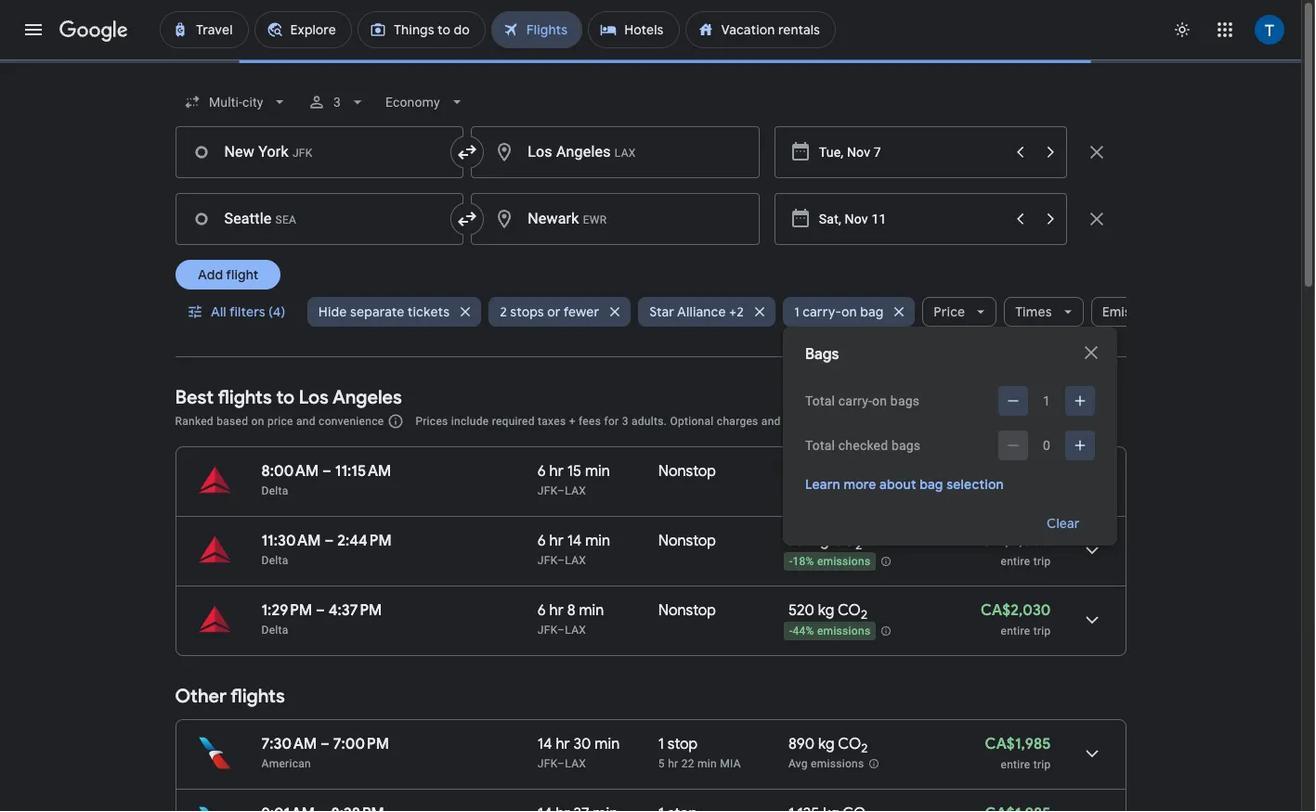 Task type: describe. For each thing, give the bounding box(es) containing it.
Departure time: 7:30 AM. text field
[[261, 736, 317, 754]]

clear
[[1047, 516, 1080, 532]]

hr for 14
[[550, 532, 564, 551]]

flights for best
[[218, 386, 272, 410]]

3 inside popup button
[[333, 95, 341, 110]]

ranked based on price and convenience
[[175, 415, 384, 428]]

best
[[175, 386, 214, 410]]

min for 6 hr 8 min
[[579, 602, 604, 621]]

28%
[[793, 486, 814, 499]]

fewer
[[564, 304, 599, 320]]

passenger
[[890, 415, 945, 428]]

2 inside 2 stops or fewer popup button
[[500, 304, 507, 320]]

main content containing best flights to los angeles
[[175, 373, 1126, 812]]

Departure time: 9:01 AM. text field
[[261, 805, 315, 812]]

Departure time: 8:00 AM. text field
[[261, 463, 319, 481]]

– inside 6 hr 8 min jfk – lax
[[557, 624, 565, 637]]

clear button
[[1025, 502, 1103, 546]]

sort
[[1049, 412, 1075, 429]]

hr for 15
[[550, 463, 564, 481]]

Arrival time: 4:37 PM. text field
[[329, 602, 382, 621]]

11:30 am – 2:44 pm delta
[[261, 532, 392, 568]]

Arrival time: 2:44 PM. text field
[[337, 532, 392, 551]]

Departure time: 11:30 AM. text field
[[261, 532, 321, 551]]

8:00 am
[[261, 463, 319, 481]]

min inside 1 stop 5 hr 22 min mia
[[698, 758, 717, 771]]

leaves john f. kennedy international airport at 1:29 pm on tuesday, november 7 and arrives at los angeles international airport at 4:37 pm on tuesday, november 7. element
[[261, 602, 382, 621]]

1 stop 5 hr 22 min mia
[[658, 736, 741, 771]]

2 and from the left
[[762, 415, 781, 428]]

star alliance +2 button
[[638, 290, 776, 334]]

1 for carry-
[[794, 304, 800, 320]]

761 kg co 2
[[789, 532, 862, 554]]

avg emissions
[[789, 758, 864, 771]]

emissions down the 890 kg co 2
[[811, 758, 864, 771]]

learn more about bag selection link
[[805, 477, 1004, 493]]

entire for 663
[[1001, 486, 1031, 499]]

passenger assistance button
[[890, 415, 1005, 428]]

times button
[[1004, 290, 1084, 334]]

2 horizontal spatial 1
[[1043, 394, 1051, 409]]

1:29 pm
[[261, 602, 312, 621]]

1 vertical spatial bags
[[892, 438, 921, 453]]

2 for 761
[[856, 538, 862, 554]]

nonstop flight. element for 6 hr 14 min
[[658, 532, 716, 554]]

663
[[789, 463, 813, 481]]

departure text field for remove flight from seattle to newark on sat, nov 11 icon
[[819, 194, 1004, 244]]

2 stops or fewer button
[[489, 290, 631, 334]]

44%
[[793, 625, 814, 638]]

mia
[[720, 758, 741, 771]]

- for 663
[[790, 486, 793, 499]]

2 for 520
[[861, 608, 868, 623]]

6 for 6 hr 14 min
[[538, 532, 546, 551]]

6 for 6 hr 15 min
[[538, 463, 546, 481]]

kg for 890
[[818, 736, 835, 754]]

2030 Canadian dollars text field
[[981, 532, 1051, 551]]

may
[[832, 415, 854, 428]]

+
[[569, 415, 576, 428]]

– inside 1:29 pm – 4:37 pm delta
[[316, 602, 325, 621]]

add flight
[[197, 267, 258, 283]]

663 kg co 2
[[789, 463, 866, 484]]

1 fees from the left
[[579, 415, 601, 428]]

avg
[[789, 758, 808, 771]]

loading results progress bar
[[0, 59, 1315, 63]]

520
[[789, 602, 815, 621]]

kg for 663
[[817, 463, 833, 481]]

nonstop for 6 hr 8 min
[[658, 602, 716, 621]]

1 and from the left
[[296, 415, 316, 428]]

– inside 8:00 am – 11:15 am delta
[[322, 463, 332, 481]]

2 1 stop flight. element from the top
[[658, 805, 698, 812]]

departure text field for remove flight from new york to los angeles on tue, nov 7 image
[[819, 127, 1004, 177]]

trip for 520
[[1034, 625, 1051, 638]]

alliance
[[677, 304, 726, 320]]

total for total carry-on bags
[[805, 394, 835, 409]]

co for 761
[[833, 532, 856, 551]]

22
[[682, 758, 695, 771]]

checked
[[839, 438, 888, 453]]

7:30 am
[[261, 736, 317, 754]]

lax for 14
[[565, 555, 586, 568]]

hide separate tickets
[[318, 304, 450, 320]]

7:30 am – 7:00 pm american
[[261, 736, 389, 771]]

about
[[880, 477, 917, 493]]

all filters (4)
[[210, 304, 285, 320]]

6 hr 15 min jfk – lax
[[538, 463, 610, 498]]

none search field containing bags
[[175, 80, 1195, 546]]

– inside 11:30 am – 2:44 pm delta
[[325, 532, 334, 551]]

more
[[844, 477, 876, 493]]

– inside 6 hr 14 min jfk – lax
[[557, 555, 565, 568]]

nonstop for 6 hr 14 min
[[658, 532, 716, 551]]

price
[[267, 415, 293, 428]]

required
[[492, 415, 535, 428]]

emissions
[[1102, 304, 1163, 320]]

2 stops or fewer
[[500, 304, 599, 320]]

on for price
[[251, 415, 264, 428]]

best flights to los angeles
[[175, 386, 402, 410]]

890 kg co 2
[[789, 736, 868, 757]]

+2
[[729, 304, 744, 320]]

nonstop for 6 hr 15 min
[[658, 463, 716, 481]]

ca$1,985 entire trip
[[985, 736, 1051, 772]]

Arrival time: 7:00 PM. text field
[[333, 736, 389, 754]]

filters
[[229, 304, 265, 320]]

ca$2,030 entire trip for 761
[[981, 532, 1051, 569]]

11:30 am
[[261, 532, 321, 551]]

american
[[261, 758, 311, 771]]

30
[[574, 736, 591, 754]]

761
[[789, 532, 809, 551]]

optional
[[670, 415, 714, 428]]

jfk for 6 hr 14 min
[[538, 555, 557, 568]]

add flight button
[[175, 260, 280, 290]]

2:44 pm
[[337, 532, 392, 551]]

entire for 761
[[1001, 556, 1031, 569]]

total checked bags
[[805, 438, 921, 453]]

520 kg co 2
[[789, 602, 868, 623]]

trip for 663
[[1034, 486, 1051, 499]]

- for 761
[[790, 556, 793, 569]]

adults.
[[632, 415, 667, 428]]

jfk for 6 hr 8 min
[[538, 624, 557, 637]]

-18% emissions
[[790, 556, 871, 569]]

selection
[[947, 477, 1004, 493]]

trip for 761
[[1034, 556, 1051, 569]]

ca$2,030 for 663
[[981, 463, 1051, 481]]

other flights
[[175, 686, 285, 709]]

layover (1 of 1) is a 5 hr 22 min layover at miami international airport in miami. element
[[658, 757, 779, 772]]

tickets
[[408, 304, 450, 320]]

ca$2,030 for 761
[[981, 532, 1051, 551]]

flight details. leaves john f. kennedy international airport at 11:30 am on tuesday, november 7 and arrives at los angeles international airport at 2:44 pm on tuesday, november 7. image
[[1070, 529, 1114, 573]]

learn more about bag selection
[[805, 477, 1004, 493]]

learn
[[805, 477, 841, 493]]

swap origin and destination. image for remove flight from seattle to newark on sat, nov 11 icon
[[456, 208, 479, 230]]

2030 canadian dollars text field for 663
[[981, 463, 1051, 481]]

taxes
[[538, 415, 566, 428]]

-28% emissions
[[790, 486, 871, 499]]

5
[[658, 758, 665, 771]]

total duration 6 hr 8 min. element
[[538, 602, 658, 623]]

entire for 520
[[1001, 625, 1031, 638]]

emissions button
[[1091, 290, 1195, 334]]

flights for other
[[231, 686, 285, 709]]

ca$2,030 entire trip for 663
[[981, 463, 1051, 499]]

angeles
[[332, 386, 402, 410]]



Task type: locate. For each thing, give the bounding box(es) containing it.
1:29 pm – 4:37 pm delta
[[261, 602, 382, 637]]

lax for 15
[[565, 485, 586, 498]]

trip up 'clear' "button" on the bottom right of the page
[[1034, 486, 1051, 499]]

co for 890
[[838, 736, 861, 754]]

0 vertical spatial 2030 canadian dollars text field
[[981, 463, 1051, 481]]

co for 520
[[838, 602, 861, 621]]

1 nonstop from the top
[[658, 463, 716, 481]]

0 vertical spatial bags
[[891, 394, 920, 409]]

2 jfk from the top
[[538, 555, 557, 568]]

0 vertical spatial 1
[[794, 304, 800, 320]]

4:37 pm
[[329, 602, 382, 621]]

1 vertical spatial 1
[[1043, 394, 1051, 409]]

entire
[[1001, 486, 1031, 499], [1001, 556, 1031, 569], [1001, 625, 1031, 638], [1001, 759, 1031, 772]]

1 horizontal spatial and
[[762, 415, 781, 428]]

flights
[[218, 386, 272, 410], [231, 686, 285, 709]]

1
[[794, 304, 800, 320], [1043, 394, 1051, 409], [658, 736, 664, 754]]

0 horizontal spatial 1
[[658, 736, 664, 754]]

times
[[1016, 304, 1052, 320]]

bag
[[860, 304, 884, 320], [784, 415, 803, 428], [920, 477, 943, 493]]

0 vertical spatial 3
[[333, 95, 341, 110]]

nonstop flight. element for 6 hr 15 min
[[658, 463, 716, 484]]

bag fees button
[[784, 415, 829, 428]]

jfk inside 6 hr 8 min jfk – lax
[[538, 624, 557, 637]]

1 up 5
[[658, 736, 664, 754]]

1 vertical spatial 6
[[538, 532, 546, 551]]

14 down 6 hr 15 min jfk – lax
[[567, 532, 582, 551]]

3 inside main content
[[622, 415, 629, 428]]

14 hr 30 min jfk – lax
[[538, 736, 620, 771]]

15
[[567, 463, 582, 481]]

– down total duration 14 hr 30 min. element in the bottom of the page
[[557, 758, 565, 771]]

total up bag fees "button"
[[805, 394, 835, 409]]

0 horizontal spatial on
[[251, 415, 264, 428]]

0 vertical spatial -
[[790, 486, 793, 499]]

2 inside 663 kg co 2
[[860, 468, 866, 484]]

ca$1,985
[[985, 736, 1051, 754]]

3 delta from the top
[[261, 624, 289, 637]]

1 stop flight. element down 22
[[658, 805, 698, 812]]

8
[[567, 602, 576, 621]]

and down los
[[296, 415, 316, 428]]

ca$2,030
[[981, 463, 1051, 481], [981, 532, 1051, 551], [981, 602, 1051, 621]]

1 ca$2,030 from the top
[[981, 463, 1051, 481]]

1 vertical spatial ca$2,030
[[981, 532, 1051, 551]]

3
[[333, 95, 341, 110], [622, 415, 629, 428]]

3 ca$2,030 entire trip from the top
[[981, 602, 1051, 638]]

min for 6 hr 14 min
[[585, 532, 610, 551]]

0 vertical spatial swap origin and destination. image
[[456, 141, 479, 163]]

min down 6 hr 15 min jfk – lax
[[585, 532, 610, 551]]

1 lax from the top
[[565, 485, 586, 498]]

carry- inside popup button
[[803, 304, 842, 320]]

3 nonstop flight. element from the top
[[658, 602, 716, 623]]

trip down 2030 canadian dollars text box
[[1034, 556, 1051, 569]]

emissions down 663 kg co 2
[[817, 486, 871, 499]]

2 vertical spatial nonstop flight. element
[[658, 602, 716, 623]]

- down 663
[[790, 486, 793, 499]]

6 down 6 hr 15 min jfk – lax
[[538, 532, 546, 551]]

3 ca$2,030 from the top
[[981, 602, 1051, 621]]

hr inside the 14 hr 30 min jfk – lax
[[556, 736, 570, 754]]

entire down 1985 canadian dollars text box
[[1001, 759, 1031, 772]]

1 delta from the top
[[261, 485, 289, 498]]

None text field
[[175, 193, 464, 245]]

2 nonstop flight. element from the top
[[658, 532, 716, 554]]

1 ca$2,030 entire trip from the top
[[981, 463, 1051, 499]]

hr left the 8
[[550, 602, 564, 621]]

2 down total checked bags
[[860, 468, 866, 484]]

include
[[451, 415, 489, 428]]

delta down 8:00 am text field
[[261, 485, 289, 498]]

all filters (4) button
[[175, 290, 300, 334]]

bag left price
[[860, 304, 884, 320]]

kg inside 761 kg co 2
[[813, 532, 829, 551]]

2 lax from the top
[[565, 555, 586, 568]]

ca$2,030 down 0
[[981, 463, 1051, 481]]

by:
[[1078, 412, 1097, 429]]

ca$2,030 down selection
[[981, 532, 1051, 551]]

lax down the 8
[[565, 624, 586, 637]]

2 vertical spatial ca$2,030
[[981, 602, 1051, 621]]

price
[[934, 304, 965, 320]]

1 vertical spatial flights
[[231, 686, 285, 709]]

delta inside 11:30 am – 2:44 pm delta
[[261, 555, 289, 568]]

on inside popup button
[[842, 304, 857, 320]]

1 carry-on bag
[[794, 304, 884, 320]]

1 vertical spatial 14
[[538, 736, 552, 754]]

2 vertical spatial nonstop
[[658, 602, 716, 621]]

Arrival time: 8:28 PM. text field
[[331, 805, 384, 812]]

lax down 15
[[565, 485, 586, 498]]

hr left 30
[[556, 736, 570, 754]]

trip down 1985 canadian dollars text box
[[1034, 759, 1051, 772]]

– down total duration 6 hr 15 min. element
[[557, 485, 565, 498]]

2 inside the 890 kg co 2
[[861, 741, 868, 757]]

min for 6 hr 15 min
[[585, 463, 610, 481]]

1 trip from the top
[[1034, 486, 1051, 499]]

min right 15
[[585, 463, 610, 481]]

2 vertical spatial bag
[[920, 477, 943, 493]]

charges
[[717, 415, 759, 428]]

delta inside 1:29 pm – 4:37 pm delta
[[261, 624, 289, 637]]

2 entire from the top
[[1001, 556, 1031, 569]]

3 trip from the top
[[1034, 625, 1051, 638]]

bag for 1 carry-on bag
[[860, 304, 884, 320]]

all
[[210, 304, 226, 320]]

- down the "761"
[[790, 556, 793, 569]]

4 jfk from the top
[[538, 758, 557, 771]]

1 vertical spatial total
[[805, 438, 835, 453]]

trip left flight details. leaves john f. kennedy international airport at 1:29 pm on tuesday, november 7 and arrives at los angeles international airport at 4:37 pm on tuesday, november 7. image
[[1034, 625, 1051, 638]]

jfk down total duration 6 hr 14 min. element
[[538, 555, 557, 568]]

nonstop flight. element for 6 hr 8 min
[[658, 602, 716, 623]]

hide separate tickets button
[[307, 290, 481, 334]]

emissions down 761 kg co 2
[[817, 556, 871, 569]]

2 vertical spatial 6
[[538, 602, 546, 621]]

lax
[[565, 485, 586, 498], [565, 555, 586, 568], [565, 624, 586, 637], [565, 758, 586, 771]]

lax down 30
[[565, 758, 586, 771]]

fees left may at bottom right
[[806, 415, 829, 428]]

1985 Canadian dollars text field
[[985, 805, 1051, 812]]

4 trip from the top
[[1034, 759, 1051, 772]]

2 for 663
[[860, 468, 866, 484]]

min right 30
[[595, 736, 620, 754]]

co
[[837, 463, 860, 481], [833, 532, 856, 551], [838, 602, 861, 621], [838, 736, 861, 754]]

2 for 890
[[861, 741, 868, 757]]

co up -44% emissions
[[838, 602, 861, 621]]

6
[[538, 463, 546, 481], [538, 532, 546, 551], [538, 602, 546, 621]]

kg for 761
[[813, 532, 829, 551]]

carry- for 1
[[803, 304, 842, 320]]

kg inside the 890 kg co 2
[[818, 736, 835, 754]]

6 inside 6 hr 15 min jfk – lax
[[538, 463, 546, 481]]

3 lax from the top
[[565, 624, 586, 637]]

add
[[197, 267, 223, 283]]

delta down 11:30 am
[[261, 555, 289, 568]]

None field
[[175, 85, 296, 119], [378, 85, 473, 119], [175, 85, 296, 119], [378, 85, 473, 119]]

1 stop flight. element up 22
[[658, 736, 698, 757]]

0
[[1043, 438, 1051, 453]]

0 horizontal spatial 3
[[333, 95, 341, 110]]

0 vertical spatial 6
[[538, 463, 546, 481]]

-
[[790, 486, 793, 499], [790, 556, 793, 569], [790, 625, 793, 638]]

1 horizontal spatial 3
[[622, 415, 629, 428]]

Departure time: 1:29 PM. text field
[[261, 602, 312, 621]]

1 vertical spatial nonstop flight. element
[[658, 532, 716, 554]]

bags
[[805, 346, 839, 364]]

hr inside 6 hr 8 min jfk – lax
[[550, 602, 564, 621]]

on for bags
[[872, 394, 887, 409]]

2 inside 761 kg co 2
[[856, 538, 862, 554]]

2 vertical spatial -
[[790, 625, 793, 638]]

4 lax from the top
[[565, 758, 586, 771]]

2 fees from the left
[[806, 415, 829, 428]]

2 vertical spatial on
[[251, 415, 264, 428]]

1 swap origin and destination. image from the top
[[456, 141, 479, 163]]

6 hr 14 min jfk – lax
[[538, 532, 610, 568]]

hr for 30
[[556, 736, 570, 754]]

2 delta from the top
[[261, 555, 289, 568]]

hr inside 6 hr 15 min jfk – lax
[[550, 463, 564, 481]]

bag inside popup button
[[860, 304, 884, 320]]

co up avg emissions
[[838, 736, 861, 754]]

lax inside 6 hr 15 min jfk – lax
[[565, 485, 586, 498]]

4 entire from the top
[[1001, 759, 1031, 772]]

–
[[322, 463, 332, 481], [557, 485, 565, 498], [325, 532, 334, 551], [557, 555, 565, 568], [316, 602, 325, 621], [557, 624, 565, 637], [320, 736, 330, 754], [557, 758, 565, 771]]

kg up -44% emissions
[[818, 602, 835, 621]]

bags
[[891, 394, 920, 409], [892, 438, 921, 453]]

0 horizontal spatial 14
[[538, 736, 552, 754]]

jfk
[[538, 485, 557, 498], [538, 555, 557, 568], [538, 624, 557, 637], [538, 758, 557, 771]]

star alliance +2
[[650, 304, 744, 320]]

1 horizontal spatial on
[[842, 304, 857, 320]]

total duration 14 hr 30 min. element
[[538, 736, 658, 757]]

– inside 6 hr 15 min jfk – lax
[[557, 485, 565, 498]]

2 ca$2,030 from the top
[[981, 532, 1051, 551]]

co inside 520 kg co 2
[[838, 602, 861, 621]]

6 inside 6 hr 8 min jfk – lax
[[538, 602, 546, 621]]

0 vertical spatial ca$2,030 entire trip
[[981, 463, 1051, 499]]

1 inside 1 stop 5 hr 22 min mia
[[658, 736, 664, 754]]

nonstop flight. element
[[658, 463, 716, 484], [658, 532, 716, 554], [658, 602, 716, 623]]

2 total from the top
[[805, 438, 835, 453]]

learn more about ranking image
[[388, 413, 404, 430]]

min inside 6 hr 8 min jfk – lax
[[579, 602, 604, 621]]

1 nonstop flight. element from the top
[[658, 463, 716, 484]]

trip inside ca$1,985 entire trip
[[1034, 759, 1051, 772]]

2 nonstop from the top
[[658, 532, 716, 551]]

1 departure text field from the top
[[819, 127, 1004, 177]]

lax down total duration 6 hr 14 min. element
[[565, 555, 586, 568]]

– inside the 14 hr 30 min jfk – lax
[[557, 758, 565, 771]]

6 for 6 hr 8 min
[[538, 602, 546, 621]]

stop
[[668, 736, 698, 754]]

1 jfk from the top
[[538, 485, 557, 498]]

lax for 30
[[565, 758, 586, 771]]

delta for 11:30 am
[[261, 555, 289, 568]]

hide
[[318, 304, 347, 320]]

entire inside ca$1,985 entire trip
[[1001, 759, 1031, 772]]

2 up -18% emissions in the bottom of the page
[[856, 538, 862, 554]]

1 6 from the top
[[538, 463, 546, 481]]

1 up sort
[[1043, 394, 1051, 409]]

– left 11:15 am
[[322, 463, 332, 481]]

carry- up bags
[[803, 304, 842, 320]]

kg
[[817, 463, 833, 481], [813, 532, 829, 551], [818, 602, 835, 621], [818, 736, 835, 754]]

hr for 8
[[550, 602, 564, 621]]

0 vertical spatial 14
[[567, 532, 582, 551]]

emissions down 520 kg co 2
[[817, 625, 871, 638]]

1 stop flight. element containing 1 stop
[[658, 736, 698, 757]]

sort by:
[[1049, 412, 1097, 429]]

min for 14 hr 30 min
[[595, 736, 620, 754]]

jfk down total duration 6 hr 15 min. element
[[538, 485, 557, 498]]

bag left may at bottom right
[[784, 415, 803, 428]]

6 left 15
[[538, 463, 546, 481]]

None search field
[[175, 80, 1195, 546]]

1 horizontal spatial fees
[[806, 415, 829, 428]]

swap origin and destination. image
[[456, 141, 479, 163], [456, 208, 479, 230]]

bags down passenger
[[892, 438, 921, 453]]

2 departure text field from the top
[[819, 194, 1004, 244]]

1 vertical spatial departure text field
[[819, 194, 1004, 244]]

2 ca$2,030 entire trip from the top
[[981, 532, 1051, 569]]

leaves john f. kennedy international airport at 9:01 am on tuesday, november 7 and arrives at los angeles international airport at 8:28 pm on tuesday, november 7. element
[[261, 805, 384, 812]]

swap origin and destination. image for remove flight from new york to los angeles on tue, nov 7 image
[[456, 141, 479, 163]]

nonstop
[[658, 463, 716, 481], [658, 532, 716, 551], [658, 602, 716, 621]]

total down bag fees "button"
[[805, 438, 835, 453]]

assistance
[[948, 415, 1005, 428]]

- for 520
[[790, 625, 793, 638]]

total carry-on bags
[[805, 394, 920, 409]]

14 left 30
[[538, 736, 552, 754]]

3 - from the top
[[790, 625, 793, 638]]

1 vertical spatial 3
[[622, 415, 629, 428]]

1 vertical spatial delta
[[261, 555, 289, 568]]

6 inside 6 hr 14 min jfk – lax
[[538, 532, 546, 551]]

remove flight from seattle to newark on sat, nov 11 image
[[1085, 208, 1108, 230]]

2 6 from the top
[[538, 532, 546, 551]]

1 vertical spatial nonstop
[[658, 532, 716, 551]]

2 2030 canadian dollars text field from the top
[[981, 602, 1051, 621]]

1 vertical spatial carry-
[[839, 394, 872, 409]]

0 vertical spatial ca$2,030
[[981, 463, 1051, 481]]

ca$2,030 down 2030 canadian dollars text box
[[981, 602, 1051, 621]]

7:00 pm
[[333, 736, 389, 754]]

jfk inside 6 hr 15 min jfk – lax
[[538, 485, 557, 498]]

or
[[547, 304, 561, 320]]

3 jfk from the top
[[538, 624, 557, 637]]

on up apply.
[[872, 394, 887, 409]]

hr right 5
[[668, 758, 679, 771]]

entire up 2030 canadian dollars text box
[[1001, 486, 1031, 499]]

2030 canadian dollars text field down 2030 canadian dollars text box
[[981, 602, 1051, 621]]

ca$2,030 entire trip left flight details. leaves john f. kennedy international airport at 11:30 am on tuesday, november 7 and arrives at los angeles international airport at 2:44 pm on tuesday, november 7. icon
[[981, 532, 1051, 569]]

emissions
[[817, 486, 871, 499], [817, 556, 871, 569], [817, 625, 871, 638], [811, 758, 864, 771]]

2 vertical spatial 1
[[658, 736, 664, 754]]

1 - from the top
[[790, 486, 793, 499]]

carry- up may at bottom right
[[839, 394, 872, 409]]

entire for 890
[[1001, 759, 1031, 772]]

min inside the 14 hr 30 min jfk – lax
[[595, 736, 620, 754]]

lax inside the 14 hr 30 min jfk – lax
[[565, 758, 586, 771]]

0 vertical spatial departure text field
[[819, 127, 1004, 177]]

– right 7:30 am
[[320, 736, 330, 754]]

1 vertical spatial on
[[872, 394, 887, 409]]

1 inside popup button
[[794, 304, 800, 320]]

flight details. leaves john f. kennedy international airport at 1:29 pm on tuesday, november 7 and arrives at los angeles international airport at 4:37 pm on tuesday, november 7. image
[[1070, 598, 1114, 643]]

entire down 2030 canadian dollars text box
[[1001, 556, 1031, 569]]

bag for learn more about bag selection
[[920, 477, 943, 493]]

2030 Canadian dollars text field
[[981, 463, 1051, 481], [981, 602, 1051, 621]]

total
[[805, 394, 835, 409], [805, 438, 835, 453]]

leaves john f. kennedy international airport at 8:00 am on tuesday, november 7 and arrives at los angeles international airport at 11:15 am on tuesday, november 7. element
[[261, 463, 391, 481]]

None text field
[[175, 126, 464, 178], [471, 126, 760, 178], [471, 193, 760, 245], [175, 126, 464, 178], [471, 126, 760, 178], [471, 193, 760, 245]]

– left '2:44 pm'
[[325, 532, 334, 551]]

2030 canadian dollars text field down 0
[[981, 463, 1051, 481]]

890
[[789, 736, 815, 754]]

delta
[[261, 485, 289, 498], [261, 555, 289, 568], [261, 624, 289, 637]]

2 horizontal spatial on
[[872, 394, 887, 409]]

2 trip from the top
[[1034, 556, 1051, 569]]

1 entire from the top
[[1001, 486, 1031, 499]]

– inside 7:30 am – 7:00 pm american
[[320, 736, 330, 754]]

bags up passenger
[[891, 394, 920, 409]]

delta for 8:00 am
[[261, 485, 289, 498]]

1 vertical spatial ca$2,030 entire trip
[[981, 532, 1051, 569]]

– down total duration 6 hr 14 min. element
[[557, 555, 565, 568]]

2 up avg emissions
[[861, 741, 868, 757]]

separate
[[350, 304, 404, 320]]

ca$2,030 entire trip down 0
[[981, 463, 1051, 499]]

trip for 890
[[1034, 759, 1051, 772]]

6 left the 8
[[538, 602, 546, 621]]

0 vertical spatial 1 stop flight. element
[[658, 736, 698, 757]]

1 horizontal spatial 1
[[794, 304, 800, 320]]

3 6 from the top
[[538, 602, 546, 621]]

jfk down total duration 6 hr 8 min. element
[[538, 624, 557, 637]]

1 vertical spatial 2030 canadian dollars text field
[[981, 602, 1051, 621]]

prices
[[416, 415, 448, 428]]

0 horizontal spatial and
[[296, 415, 316, 428]]

2
[[500, 304, 507, 320], [860, 468, 866, 484], [856, 538, 862, 554], [861, 608, 868, 623], [861, 741, 868, 757]]

on
[[842, 304, 857, 320], [872, 394, 887, 409], [251, 415, 264, 428]]

1 for stop
[[658, 736, 664, 754]]

kg right the "761"
[[813, 532, 829, 551]]

co up -28% emissions
[[837, 463, 860, 481]]

0 vertical spatial flights
[[218, 386, 272, 410]]

co inside 761 kg co 2
[[833, 532, 856, 551]]

lax inside 6 hr 8 min jfk – lax
[[565, 624, 586, 637]]

emissions for 520
[[817, 625, 871, 638]]

jfk for 6 hr 15 min
[[538, 485, 557, 498]]

1 1 stop flight. element from the top
[[658, 736, 698, 757]]

kg for 520
[[818, 602, 835, 621]]

8:00 am – 11:15 am delta
[[261, 463, 391, 498]]

1 stop flight. element
[[658, 736, 698, 757], [658, 805, 698, 812]]

total duration 6 hr 14 min. element
[[538, 532, 658, 554]]

bag right about
[[920, 477, 943, 493]]

jfk inside 6 hr 14 min jfk – lax
[[538, 555, 557, 568]]

min right the 8
[[579, 602, 604, 621]]

on up total carry-on bags
[[842, 304, 857, 320]]

6 hr 8 min jfk – lax
[[538, 602, 604, 637]]

0 vertical spatial on
[[842, 304, 857, 320]]

- down '520'
[[790, 625, 793, 638]]

0 vertical spatial nonstop
[[658, 463, 716, 481]]

lax for 8
[[565, 624, 586, 637]]

emissions for 663
[[817, 486, 871, 499]]

14 inside the 14 hr 30 min jfk – lax
[[538, 736, 552, 754]]

11:15 am
[[335, 463, 391, 481]]

change appearance image
[[1160, 7, 1205, 52]]

0 vertical spatial nonstop flight. element
[[658, 463, 716, 484]]

delta inside 8:00 am – 11:15 am delta
[[261, 485, 289, 498]]

remove flight from new york to los angeles on tue, nov 7 image
[[1085, 141, 1108, 163]]

min inside 6 hr 14 min jfk – lax
[[585, 532, 610, 551]]

other
[[175, 686, 227, 709]]

Arrival time: 11:15 AM. text field
[[335, 463, 391, 481]]

kg inside 520 kg co 2
[[818, 602, 835, 621]]

ca$2,030 entire trip for 520
[[981, 602, 1051, 638]]

for
[[604, 415, 619, 428]]

kg up -28% emissions
[[817, 463, 833, 481]]

flights right other
[[231, 686, 285, 709]]

main content
[[175, 373, 1126, 812]]

2 up -44% emissions
[[861, 608, 868, 623]]

1 2030 canadian dollars text field from the top
[[981, 463, 1051, 481]]

1 right +2
[[794, 304, 800, 320]]

0 vertical spatial bag
[[860, 304, 884, 320]]

ca$2,030 entire trip left flight details. leaves john f. kennedy international airport at 1:29 pm on tuesday, november 7 and arrives at los angeles international airport at 4:37 pm on tuesday, november 7. image
[[981, 602, 1051, 638]]

1985 Canadian dollars text field
[[985, 736, 1051, 754]]

carry- for total
[[839, 394, 872, 409]]

on for bag
[[842, 304, 857, 320]]

on left the price on the left of the page
[[251, 415, 264, 428]]

main menu image
[[22, 19, 45, 41]]

2 swap origin and destination. image from the top
[[456, 208, 479, 230]]

0 vertical spatial delta
[[261, 485, 289, 498]]

Departure text field
[[819, 127, 1004, 177], [819, 194, 1004, 244]]

1 horizontal spatial bag
[[860, 304, 884, 320]]

3 nonstop from the top
[[658, 602, 716, 621]]

18%
[[793, 556, 814, 569]]

min right 22
[[698, 758, 717, 771]]

0 horizontal spatial fees
[[579, 415, 601, 428]]

2 vertical spatial ca$2,030 entire trip
[[981, 602, 1051, 638]]

prices include required taxes + fees for 3 adults. optional charges and bag fees may apply. passenger assistance
[[416, 415, 1005, 428]]

– right 1:29 pm
[[316, 602, 325, 621]]

2 vertical spatial delta
[[261, 624, 289, 637]]

2 horizontal spatial bag
[[920, 477, 943, 493]]

1 vertical spatial 1 stop flight. element
[[658, 805, 698, 812]]

flight
[[226, 267, 258, 283]]

based
[[217, 415, 248, 428]]

jfk inside the 14 hr 30 min jfk – lax
[[538, 758, 557, 771]]

1 total from the top
[[805, 394, 835, 409]]

hr
[[550, 463, 564, 481], [550, 532, 564, 551], [550, 602, 564, 621], [556, 736, 570, 754], [668, 758, 679, 771]]

hr inside 6 hr 14 min jfk – lax
[[550, 532, 564, 551]]

and
[[296, 415, 316, 428], [762, 415, 781, 428]]

kg inside 663 kg co 2
[[817, 463, 833, 481]]

lax inside 6 hr 14 min jfk – lax
[[565, 555, 586, 568]]

min inside 6 hr 15 min jfk – lax
[[585, 463, 610, 481]]

ca$2,030 for 520
[[981, 602, 1051, 621]]

14 inside 6 hr 14 min jfk – lax
[[567, 532, 582, 551]]

3 entire from the top
[[1001, 625, 1031, 638]]

– down total duration 6 hr 8 min. element
[[557, 624, 565, 637]]

star
[[650, 304, 675, 320]]

co up -18% emissions in the bottom of the page
[[833, 532, 856, 551]]

1 vertical spatial -
[[790, 556, 793, 569]]

ca$2,030 entire trip
[[981, 463, 1051, 499], [981, 532, 1051, 569], [981, 602, 1051, 638]]

kg up avg emissions
[[818, 736, 835, 754]]

jfk down total duration 14 hr 30 min. element in the bottom of the page
[[538, 758, 557, 771]]

hr inside 1 stop 5 hr 22 min mia
[[668, 758, 679, 771]]

co inside 663 kg co 2
[[837, 463, 860, 481]]

delta down 1:29 pm
[[261, 624, 289, 637]]

fees right +
[[579, 415, 601, 428]]

1 horizontal spatial 14
[[567, 532, 582, 551]]

co for 663
[[837, 463, 860, 481]]

close dialog image
[[1080, 342, 1103, 364]]

leaves john f. kennedy international airport at 11:30 am on tuesday, november 7 and arrives at los angeles international airport at 2:44 pm on tuesday, november 7. element
[[261, 532, 392, 551]]

1 vertical spatial swap origin and destination. image
[[456, 208, 479, 230]]

delta for 1:29 pm
[[261, 624, 289, 637]]

total duration 14 hr 27 min. element
[[538, 805, 658, 812]]

and right 'charges'
[[762, 415, 781, 428]]

convenience
[[319, 415, 384, 428]]

2 inside 520 kg co 2
[[861, 608, 868, 623]]

fees
[[579, 415, 601, 428], [806, 415, 829, 428]]

jfk for 14 hr 30 min
[[538, 758, 557, 771]]

0 vertical spatial carry-
[[803, 304, 842, 320]]

total duration 6 hr 15 min. element
[[538, 463, 658, 484]]

leaves john f. kennedy international airport at 7:30 am on tuesday, november 7 and arrives at los angeles international airport at 7:00 pm on tuesday, november 7. element
[[261, 736, 389, 754]]

sort by: button
[[1041, 399, 1126, 443]]

0 horizontal spatial bag
[[784, 415, 803, 428]]

flight details. leaves john f. kennedy international airport at 7:30 am on tuesday, november 7 and arrives at los angeles international airport at 7:00 pm on tuesday, november 7. image
[[1070, 732, 1114, 777]]

total for total checked bags
[[805, 438, 835, 453]]

emissions for 761
[[817, 556, 871, 569]]

(4)
[[268, 304, 285, 320]]

2 left stops
[[500, 304, 507, 320]]

co inside the 890 kg co 2
[[838, 736, 861, 754]]

1 vertical spatial bag
[[784, 415, 803, 428]]

0 vertical spatial total
[[805, 394, 835, 409]]

2 - from the top
[[790, 556, 793, 569]]

hr left 15
[[550, 463, 564, 481]]

2030 canadian dollars text field for 520
[[981, 602, 1051, 621]]

flights up "based"
[[218, 386, 272, 410]]

hr down 6 hr 15 min jfk – lax
[[550, 532, 564, 551]]

entire left flight details. leaves john f. kennedy international airport at 1:29 pm on tuesday, november 7 and arrives at los angeles international airport at 4:37 pm on tuesday, november 7. image
[[1001, 625, 1031, 638]]



Task type: vqa. For each thing, say whether or not it's contained in the screenshot.
'Star Alliance +2'
yes



